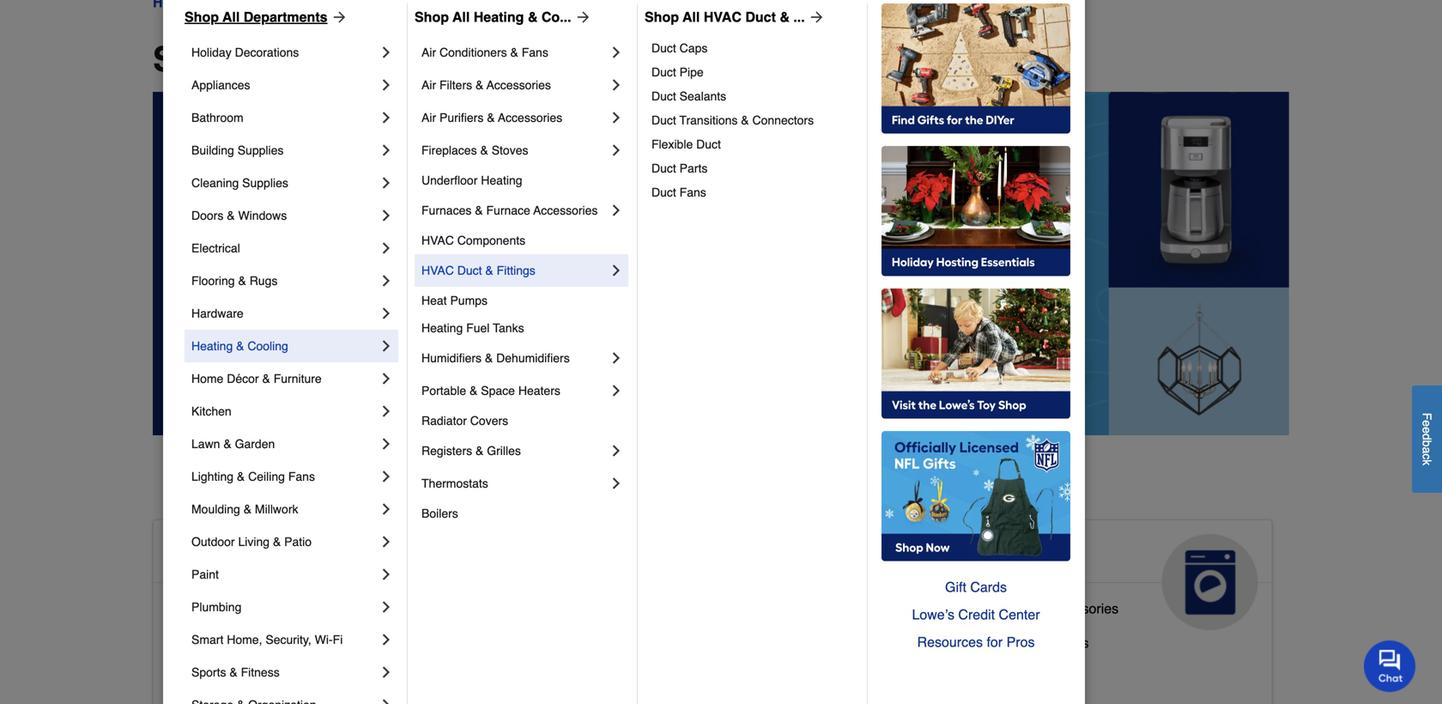 Task type: vqa. For each thing, say whether or not it's contained in the screenshot.
bottommost Order
no



Task type: describe. For each thing, give the bounding box(es) containing it.
duct fans
[[652, 185, 706, 199]]

officially licensed n f l gifts. shop now. image
[[882, 431, 1071, 562]]

ceiling
[[248, 470, 285, 483]]

lowe's
[[912, 607, 955, 622]]

sealants
[[680, 89, 727, 103]]

heating inside heating fuel tanks link
[[422, 321, 463, 335]]

center
[[999, 607, 1040, 622]]

furniture inside "link"
[[274, 372, 322, 386]]

chevron right image for furnaces & furnace accessories
[[608, 202, 625, 219]]

heating inside 'underfloor heating' "link"
[[481, 173, 522, 187]]

duct pipe link
[[652, 60, 855, 84]]

hvac components link
[[422, 227, 625, 254]]

& left cooling
[[236, 339, 244, 353]]

animal & pet care link
[[536, 520, 890, 630]]

chevron right image for sports & fitness
[[378, 664, 395, 681]]

duct for duct sealants
[[652, 89, 676, 103]]

pumps
[[450, 294, 488, 307]]

bathroom link
[[191, 101, 378, 134]]

accessible for accessible entry & home
[[167, 669, 233, 685]]

0 horizontal spatial pet
[[550, 662, 571, 678]]

duct for duct parts
[[652, 161, 676, 175]]

sports
[[191, 665, 226, 679]]

& up flexible duct link
[[741, 113, 749, 127]]

lighting
[[191, 470, 234, 483]]

heating fuel tanks link
[[422, 314, 625, 342]]

flooring & rugs link
[[191, 264, 378, 297]]

smart
[[191, 633, 224, 647]]

registers & grilles
[[422, 444, 521, 458]]

heating & cooling link
[[191, 330, 378, 362]]

c
[[1421, 454, 1434, 460]]

humidifiers
[[422, 351, 482, 365]]

1 vertical spatial appliances link
[[919, 520, 1272, 630]]

moulding
[[191, 502, 240, 516]]

boilers link
[[422, 500, 625, 527]]

heating inside heating & cooling link
[[191, 339, 233, 353]]

pet beds, houses, & furniture link
[[550, 658, 736, 693]]

caps
[[680, 41, 708, 55]]

chevron right image for bathroom
[[378, 109, 395, 126]]

home,
[[227, 633, 262, 647]]

chevron right image for registers & grilles
[[608, 442, 625, 459]]

chevron right image for plumbing
[[378, 598, 395, 616]]

chevron right image for building supplies
[[378, 142, 395, 159]]

all for hvac
[[683, 9, 700, 25]]

duct for duct fans
[[652, 185, 676, 199]]

d
[[1421, 433, 1434, 440]]

1 vertical spatial fans
[[680, 185, 706, 199]]

& left grilles
[[476, 444, 484, 458]]

decorations
[[235, 46, 299, 59]]

1 vertical spatial bathroom
[[237, 601, 296, 616]]

air purifiers & accessories
[[422, 111, 563, 124]]

& right doors
[[227, 209, 235, 222]]

chevron right image for kitchen
[[378, 403, 395, 420]]

hvac for hvac components
[[422, 234, 454, 247]]

& left space
[[470, 384, 478, 398]]

pet beds, houses, & furniture
[[550, 662, 736, 678]]

underfloor
[[422, 173, 478, 187]]

shop for shop all departments
[[185, 9, 219, 25]]

& left 'fittings' in the top of the page
[[485, 264, 493, 277]]

chevron right image for lawn & garden
[[378, 435, 395, 452]]

arrow right image for shop all hvac duct & ...
[[805, 9, 826, 26]]

accessories for air filters & accessories
[[487, 78, 551, 92]]

co...
[[542, 9, 571, 25]]

chevron right image for air filters & accessories
[[608, 76, 625, 94]]

purifiers
[[440, 111, 484, 124]]

accessories for furnaces & furnace accessories
[[533, 203, 598, 217]]

air for air conditioners & fans
[[422, 46, 436, 59]]

pros
[[1007, 634, 1035, 650]]

home inside "link"
[[191, 372, 224, 386]]

duct for duct caps
[[652, 41, 676, 55]]

& left rugs
[[238, 274, 246, 288]]

chat invite button image
[[1364, 640, 1417, 692]]

thermostats
[[422, 477, 488, 490]]

duct caps link
[[652, 36, 855, 60]]

& up air filters & accessories link
[[510, 46, 518, 59]]

appliance parts & accessories
[[933, 601, 1119, 616]]

& inside animal & pet care
[[637, 541, 654, 568]]

cooling
[[248, 339, 288, 353]]

air filters & accessories
[[422, 78, 551, 92]]

wi-
[[315, 633, 333, 647]]

houses,
[[613, 662, 664, 678]]

living
[[238, 535, 270, 549]]

air conditioners & fans link
[[422, 36, 608, 69]]

livestock
[[550, 628, 607, 644]]

accessible bathroom
[[167, 601, 296, 616]]

chevron right image for portable & space heaters
[[608, 382, 625, 399]]

chevron right image for flooring & rugs
[[378, 272, 395, 289]]

enjoy savings year-round. no matter what you're shopping for, find what you need at a great price. image
[[153, 92, 1290, 435]]

heat pumps link
[[422, 287, 625, 314]]

lawn & garden link
[[191, 428, 378, 460]]

f
[[1421, 413, 1434, 420]]

supplies for livestock supplies
[[611, 628, 664, 644]]

beverage & wine chillers
[[933, 635, 1089, 651]]

pet inside animal & pet care
[[661, 541, 698, 568]]

chevron right image for lighting & ceiling fans
[[378, 468, 395, 485]]

duct sealants
[[652, 89, 727, 103]]

& up wine
[[1033, 601, 1042, 616]]

security,
[[266, 633, 311, 647]]

millwork
[[255, 502, 298, 516]]

beverage & wine chillers link
[[933, 631, 1089, 665]]

chevron right image for doors & windows
[[378, 207, 395, 224]]

f e e d b a c k button
[[1412, 386, 1442, 493]]

moulding & millwork link
[[191, 493, 378, 525]]

flexible
[[652, 137, 693, 151]]

fireplaces & stoves link
[[422, 134, 608, 167]]

windows
[[238, 209, 287, 222]]

accessible home image
[[397, 534, 493, 630]]

k
[[1421, 460, 1434, 466]]

electrical link
[[191, 232, 378, 264]]

building supplies link
[[191, 134, 378, 167]]

connectors
[[753, 113, 814, 127]]

furnaces
[[422, 203, 472, 217]]

chevron right image for outdoor living & patio
[[378, 533, 395, 550]]

shop all departments link
[[185, 7, 348, 27]]

boilers
[[422, 507, 458, 520]]

lawn & garden
[[191, 437, 275, 451]]

accessible bedroom link
[[167, 631, 293, 665]]

chevron right image for hvac duct & fittings
[[608, 262, 625, 279]]

2 e from the top
[[1421, 427, 1434, 433]]

shop for shop all hvac duct & ...
[[645, 9, 679, 25]]

1 vertical spatial home
[[300, 541, 367, 568]]

duct for duct transitions & connectors
[[652, 113, 676, 127]]

outdoor living & patio
[[191, 535, 312, 549]]

fi
[[333, 633, 343, 647]]

animal
[[550, 541, 630, 568]]

shop all departments
[[185, 9, 328, 25]]

2 vertical spatial home
[[286, 669, 322, 685]]

chevron right image for paint
[[378, 566, 395, 583]]

electrical
[[191, 241, 240, 255]]

heating inside shop all heating & co... link
[[474, 9, 524, 25]]

furnaces & furnace accessories link
[[422, 194, 608, 227]]

fireplaces
[[422, 143, 477, 157]]

air for air purifiers & accessories
[[422, 111, 436, 124]]

shop all heating & co... link
[[415, 7, 592, 27]]

credit
[[959, 607, 995, 622]]

humidifiers & dehumidifiers link
[[422, 342, 608, 374]]

hardware
[[191, 307, 244, 320]]



Task type: locate. For each thing, give the bounding box(es) containing it.
1 vertical spatial appliances
[[933, 541, 1061, 568]]

0 vertical spatial home
[[191, 372, 224, 386]]

shop all heating & co...
[[415, 9, 571, 25]]

duct up the flexible
[[652, 113, 676, 127]]

all up holiday decorations
[[222, 9, 240, 25]]

1 vertical spatial air
[[422, 78, 436, 92]]

thermostats link
[[422, 467, 608, 500]]

livestock supplies
[[550, 628, 664, 644]]

wine
[[1008, 635, 1039, 651]]

accessible for accessible bedroom
[[167, 635, 233, 651]]

sports & fitness link
[[191, 656, 378, 689]]

accessories up chillers
[[1045, 601, 1119, 616]]

1 air from the top
[[422, 46, 436, 59]]

e up d
[[1421, 420, 1434, 427]]

chevron right image
[[608, 44, 625, 61], [378, 109, 395, 126], [608, 109, 625, 126], [608, 202, 625, 219], [378, 207, 395, 224], [608, 262, 625, 279], [378, 305, 395, 322], [378, 337, 395, 355], [608, 382, 625, 399], [378, 403, 395, 420], [378, 468, 395, 485], [608, 475, 625, 492], [378, 501, 395, 518], [378, 566, 395, 583], [378, 631, 395, 648]]

shop all departments
[[153, 39, 510, 79]]

& right houses,
[[668, 662, 677, 678]]

1 vertical spatial supplies
[[242, 176, 288, 190]]

beverage
[[933, 635, 991, 651]]

duct down duct pipe
[[652, 89, 676, 103]]

gift
[[945, 579, 967, 595]]

fittings
[[497, 264, 536, 277]]

accessible inside "accessible home" link
[[167, 541, 293, 568]]

animal & pet care
[[550, 541, 698, 596]]

all for heating
[[453, 9, 470, 25]]

arrow right image inside shop all hvac duct & ... link
[[805, 9, 826, 26]]

appliances link
[[191, 69, 378, 101], [919, 520, 1272, 630]]

2 vertical spatial hvac
[[422, 264, 454, 277]]

furnace
[[486, 203, 530, 217]]

& left the furnace
[[475, 203, 483, 217]]

&
[[528, 9, 538, 25], [780, 9, 790, 25], [510, 46, 518, 59], [476, 78, 484, 92], [487, 111, 495, 124], [741, 113, 749, 127], [480, 143, 488, 157], [475, 203, 483, 217], [227, 209, 235, 222], [485, 264, 493, 277], [238, 274, 246, 288], [236, 339, 244, 353], [485, 351, 493, 365], [262, 372, 270, 386], [470, 384, 478, 398], [224, 437, 232, 451], [476, 444, 484, 458], [237, 470, 245, 483], [244, 502, 252, 516], [273, 535, 281, 549], [637, 541, 654, 568], [1033, 601, 1042, 616], [995, 635, 1004, 651], [668, 662, 677, 678], [230, 665, 238, 679], [273, 669, 282, 685]]

appliances down holiday
[[191, 78, 250, 92]]

hvac up 'caps' at the left of the page
[[704, 9, 742, 25]]

duct left pipe
[[652, 65, 676, 79]]

hardware link
[[191, 297, 378, 330]]

heating up the furnace
[[481, 173, 522, 187]]

accessible inside accessible bathroom link
[[167, 601, 233, 616]]

& right animal
[[637, 541, 654, 568]]

building supplies
[[191, 143, 284, 157]]

space
[[481, 384, 515, 398]]

duct down the flexible
[[652, 161, 676, 175]]

1 vertical spatial pet
[[550, 662, 571, 678]]

2 air from the top
[[422, 78, 436, 92]]

cleaning supplies
[[191, 176, 288, 190]]

furniture right houses,
[[681, 662, 736, 678]]

departments up holiday decorations link
[[244, 9, 328, 25]]

chevron right image for humidifiers & dehumidifiers
[[608, 349, 625, 367]]

registers
[[422, 444, 472, 458]]

arrow right image for shop all departments
[[328, 9, 348, 26]]

duct
[[746, 9, 776, 25], [652, 41, 676, 55], [652, 65, 676, 79], [652, 89, 676, 103], [652, 113, 676, 127], [696, 137, 721, 151], [652, 161, 676, 175], [652, 185, 676, 199], [457, 264, 482, 277]]

0 vertical spatial pet
[[661, 541, 698, 568]]

grilles
[[487, 444, 521, 458]]

accessible entry & home link
[[167, 665, 322, 700]]

duct down duct parts
[[652, 185, 676, 199]]

heating up "air conditioners & fans"
[[474, 9, 524, 25]]

all down shop all departments link
[[248, 39, 291, 79]]

chevron right image for smart home, security, wi-fi
[[378, 631, 395, 648]]

departments
[[244, 9, 328, 25], [300, 39, 510, 79]]

& right entry
[[273, 669, 282, 685]]

patio
[[284, 535, 312, 549]]

building
[[191, 143, 234, 157]]

appliances link down decorations
[[191, 69, 378, 101]]

departments for shop all departments
[[244, 9, 328, 25]]

0 vertical spatial parts
[[680, 161, 708, 175]]

accessible for accessible home
[[167, 541, 293, 568]]

1 horizontal spatial fans
[[522, 46, 549, 59]]

conditioners
[[440, 46, 507, 59]]

resources for pros
[[917, 634, 1035, 650]]

chevron right image for moulding & millwork
[[378, 501, 395, 518]]

& left 'millwork'
[[244, 502, 252, 516]]

1 horizontal spatial shop
[[415, 9, 449, 25]]

fans for air conditioners & fans
[[522, 46, 549, 59]]

shop all hvac duct & ... link
[[645, 7, 826, 27]]

chevron right image for air conditioners & fans
[[608, 44, 625, 61]]

& right "lawn"
[[224, 437, 232, 451]]

0 horizontal spatial furniture
[[274, 372, 322, 386]]

shop up conditioners
[[415, 9, 449, 25]]

1 vertical spatial departments
[[300, 39, 510, 79]]

chevron right image for holiday decorations
[[378, 44, 395, 61]]

& left ...
[[780, 9, 790, 25]]

1 horizontal spatial appliances link
[[919, 520, 1272, 630]]

paint
[[191, 568, 219, 581]]

parts down cards
[[997, 601, 1029, 616]]

all
[[222, 9, 240, 25], [453, 9, 470, 25], [683, 9, 700, 25], [248, 39, 291, 79]]

furniture up kitchen link
[[274, 372, 322, 386]]

outdoor
[[191, 535, 235, 549]]

1 vertical spatial hvac
[[422, 234, 454, 247]]

supplies up houses,
[[611, 628, 664, 644]]

1 horizontal spatial furniture
[[681, 662, 736, 678]]

all for departments
[[222, 9, 240, 25]]

accessories up "air purifiers & accessories" link on the left top of page
[[487, 78, 551, 92]]

flooring & rugs
[[191, 274, 278, 288]]

heating down heat
[[422, 321, 463, 335]]

& left stoves
[[480, 143, 488, 157]]

tanks
[[493, 321, 524, 335]]

find gifts for the diyer. image
[[882, 3, 1071, 134]]

fans up air filters & accessories link
[[522, 46, 549, 59]]

& left ceiling
[[237, 470, 245, 483]]

& left co...
[[528, 9, 538, 25]]

1 vertical spatial furniture
[[681, 662, 736, 678]]

0 vertical spatial departments
[[244, 9, 328, 25]]

duct down transitions
[[696, 137, 721, 151]]

hvac duct & fittings link
[[422, 254, 608, 287]]

lowe's credit center link
[[882, 601, 1071, 628]]

chevron right image for appliances
[[378, 76, 395, 94]]

& left pros
[[995, 635, 1004, 651]]

holiday
[[191, 46, 232, 59]]

parts for duct
[[680, 161, 708, 175]]

fans for lighting & ceiling fans
[[288, 470, 315, 483]]

1 accessible from the top
[[167, 541, 293, 568]]

3 air from the top
[[422, 111, 436, 124]]

parts down flexible duct
[[680, 161, 708, 175]]

registers & grilles link
[[422, 434, 608, 467]]

0 vertical spatial appliances
[[191, 78, 250, 92]]

2 vertical spatial fans
[[288, 470, 315, 483]]

bathroom up smart home, security, wi-fi
[[237, 601, 296, 616]]

shop up holiday
[[185, 9, 219, 25]]

duct pipe
[[652, 65, 704, 79]]

smart home, security, wi-fi link
[[191, 623, 378, 656]]

1 shop from the left
[[185, 9, 219, 25]]

hvac down furnaces
[[422, 234, 454, 247]]

air left purifiers
[[422, 111, 436, 124]]

lowe's credit center
[[912, 607, 1040, 622]]

heating
[[474, 9, 524, 25], [481, 173, 522, 187], [422, 321, 463, 335], [191, 339, 233, 353]]

cleaning
[[191, 176, 239, 190]]

all up conditioners
[[453, 9, 470, 25]]

accessories down 'underfloor heating' "link"
[[533, 203, 598, 217]]

2 horizontal spatial shop
[[645, 9, 679, 25]]

air filters & accessories link
[[422, 69, 608, 101]]

holiday decorations
[[191, 46, 299, 59]]

arrow right image inside shop all departments link
[[328, 9, 348, 26]]

b
[[1421, 440, 1434, 447]]

chevron right image for air purifiers & accessories
[[608, 109, 625, 126]]

1 horizontal spatial pet
[[661, 541, 698, 568]]

resources for pros link
[[882, 628, 1071, 656]]

departments for shop all departments
[[300, 39, 510, 79]]

hvac for hvac duct & fittings
[[422, 264, 454, 277]]

arrow right image
[[571, 9, 592, 26]]

transitions
[[680, 113, 738, 127]]

2 shop from the left
[[415, 9, 449, 25]]

chevron right image
[[378, 44, 395, 61], [378, 76, 395, 94], [608, 76, 625, 94], [378, 142, 395, 159], [608, 142, 625, 159], [378, 174, 395, 191], [378, 240, 395, 257], [378, 272, 395, 289], [608, 349, 625, 367], [378, 370, 395, 387], [378, 435, 395, 452], [608, 442, 625, 459], [378, 533, 395, 550], [378, 598, 395, 616], [378, 664, 395, 681], [378, 696, 395, 704]]

fans down duct parts
[[680, 185, 706, 199]]

& right "filters"
[[476, 78, 484, 92]]

2 accessible from the top
[[167, 601, 233, 616]]

0 vertical spatial hvac
[[704, 9, 742, 25]]

accessible for accessible bathroom
[[167, 601, 233, 616]]

2 vertical spatial air
[[422, 111, 436, 124]]

3 accessible from the top
[[167, 635, 233, 651]]

arrow right image up shop all departments
[[328, 9, 348, 26]]

departments up purifiers
[[300, 39, 510, 79]]

appliance parts & accessories link
[[933, 597, 1119, 631]]

0 horizontal spatial appliances link
[[191, 69, 378, 101]]

1 arrow right image from the left
[[328, 9, 348, 26]]

furniture
[[274, 372, 322, 386], [681, 662, 736, 678]]

holiday decorations link
[[191, 36, 378, 69]]

chevron right image for home décor & furniture
[[378, 370, 395, 387]]

0 vertical spatial air
[[422, 46, 436, 59]]

holiday hosting essentials. image
[[882, 146, 1071, 276]]

duct for duct pipe
[[652, 65, 676, 79]]

paint link
[[191, 558, 378, 591]]

0 horizontal spatial arrow right image
[[328, 9, 348, 26]]

duct up pumps
[[457, 264, 482, 277]]

underfloor heating
[[422, 173, 522, 187]]

air for air filters & accessories
[[422, 78, 436, 92]]

& right décor at the bottom of page
[[262, 372, 270, 386]]

0 vertical spatial furniture
[[274, 372, 322, 386]]

accessible inside accessible bedroom link
[[167, 635, 233, 651]]

duct transitions & connectors
[[652, 113, 814, 127]]

shop up duct caps
[[645, 9, 679, 25]]

supplies for cleaning supplies
[[242, 176, 288, 190]]

duct parts
[[652, 161, 708, 175]]

duct up duct caps link
[[746, 9, 776, 25]]

heaters
[[518, 384, 561, 398]]

hvac up heat
[[422, 264, 454, 277]]

chevron right image for hardware
[[378, 305, 395, 322]]

heat pumps
[[422, 294, 488, 307]]

accessories for air purifiers & accessories
[[498, 111, 563, 124]]

fuel
[[466, 321, 490, 335]]

accessible inside accessible entry & home link
[[167, 669, 233, 685]]

0 horizontal spatial parts
[[680, 161, 708, 175]]

0 vertical spatial appliances link
[[191, 69, 378, 101]]

1 horizontal spatial appliances
[[933, 541, 1061, 568]]

appliances up cards
[[933, 541, 1061, 568]]

0 horizontal spatial appliances
[[191, 78, 250, 92]]

0 horizontal spatial fans
[[288, 470, 315, 483]]

components
[[457, 234, 526, 247]]

lawn
[[191, 437, 220, 451]]

1 horizontal spatial arrow right image
[[805, 9, 826, 26]]

underfloor heating link
[[422, 167, 625, 194]]

& inside "link"
[[262, 372, 270, 386]]

0 vertical spatial supplies
[[238, 143, 284, 157]]

flexible duct link
[[652, 132, 855, 156]]

bathroom
[[191, 111, 244, 124], [237, 601, 296, 616]]

accessible entry & home
[[167, 669, 322, 685]]

fitness
[[241, 665, 280, 679]]

plumbing
[[191, 600, 242, 614]]

1 e from the top
[[1421, 420, 1434, 427]]

air left conditioners
[[422, 46, 436, 59]]

chillers
[[1043, 635, 1089, 651]]

chevron right image for electrical
[[378, 240, 395, 257]]

parts for appliance
[[997, 601, 1029, 616]]

3 shop from the left
[[645, 9, 679, 25]]

& left patio
[[273, 535, 281, 549]]

hvac components
[[422, 234, 526, 247]]

2 vertical spatial supplies
[[611, 628, 664, 644]]

4 accessible from the top
[[167, 669, 233, 685]]

moulding & millwork
[[191, 502, 298, 516]]

accessories for appliance parts & accessories
[[1045, 601, 1119, 616]]

& down "fuel"
[[485, 351, 493, 365]]

pipe
[[680, 65, 704, 79]]

fans right ceiling
[[288, 470, 315, 483]]

0 vertical spatial bathroom
[[191, 111, 244, 124]]

accessible
[[167, 541, 293, 568], [167, 601, 233, 616], [167, 635, 233, 651], [167, 669, 233, 685]]

chevron right image for cleaning supplies
[[378, 174, 395, 191]]

visit the lowe's toy shop. image
[[882, 288, 1071, 419]]

0 horizontal spatial shop
[[185, 9, 219, 25]]

1 vertical spatial parts
[[997, 601, 1029, 616]]

appliances link up chillers
[[919, 520, 1272, 630]]

e up 'b'
[[1421, 427, 1434, 433]]

accessories down air filters & accessories link
[[498, 111, 563, 124]]

air left "filters"
[[422, 78, 436, 92]]

arrow right image
[[328, 9, 348, 26], [805, 9, 826, 26]]

shop for shop all heating & co...
[[415, 9, 449, 25]]

home décor & furniture
[[191, 372, 322, 386]]

heating down hardware
[[191, 339, 233, 353]]

supplies up windows
[[242, 176, 288, 190]]

home
[[191, 372, 224, 386], [300, 541, 367, 568], [286, 669, 322, 685]]

supplies up cleaning supplies at the left top
[[238, 143, 284, 157]]

for
[[987, 634, 1003, 650]]

2 arrow right image from the left
[[805, 9, 826, 26]]

animal & pet care image
[[780, 534, 876, 630]]

cleaning supplies link
[[191, 167, 378, 199]]

0 vertical spatial fans
[[522, 46, 549, 59]]

& right purifiers
[[487, 111, 495, 124]]

chevron right image for heating & cooling
[[378, 337, 395, 355]]

chevron right image for fireplaces & stoves
[[608, 142, 625, 159]]

2 horizontal spatial fans
[[680, 185, 706, 199]]

flooring
[[191, 274, 235, 288]]

1 horizontal spatial parts
[[997, 601, 1029, 616]]

chevron right image for thermostats
[[608, 475, 625, 492]]

duct up duct pipe
[[652, 41, 676, 55]]

all up 'caps' at the left of the page
[[683, 9, 700, 25]]

appliances
[[191, 78, 250, 92], [933, 541, 1061, 568]]

doors & windows link
[[191, 199, 378, 232]]

bathroom up building
[[191, 111, 244, 124]]

& down accessible bedroom link
[[230, 665, 238, 679]]

air
[[422, 46, 436, 59], [422, 78, 436, 92], [422, 111, 436, 124]]

supplies for building supplies
[[238, 143, 284, 157]]

décor
[[227, 372, 259, 386]]

arrow right image up duct caps link
[[805, 9, 826, 26]]

f e e d b a c k
[[1421, 413, 1434, 466]]

appliances image
[[1162, 534, 1258, 630]]

kitchen link
[[191, 395, 378, 428]]

accessible bathroom link
[[167, 597, 296, 631]]



